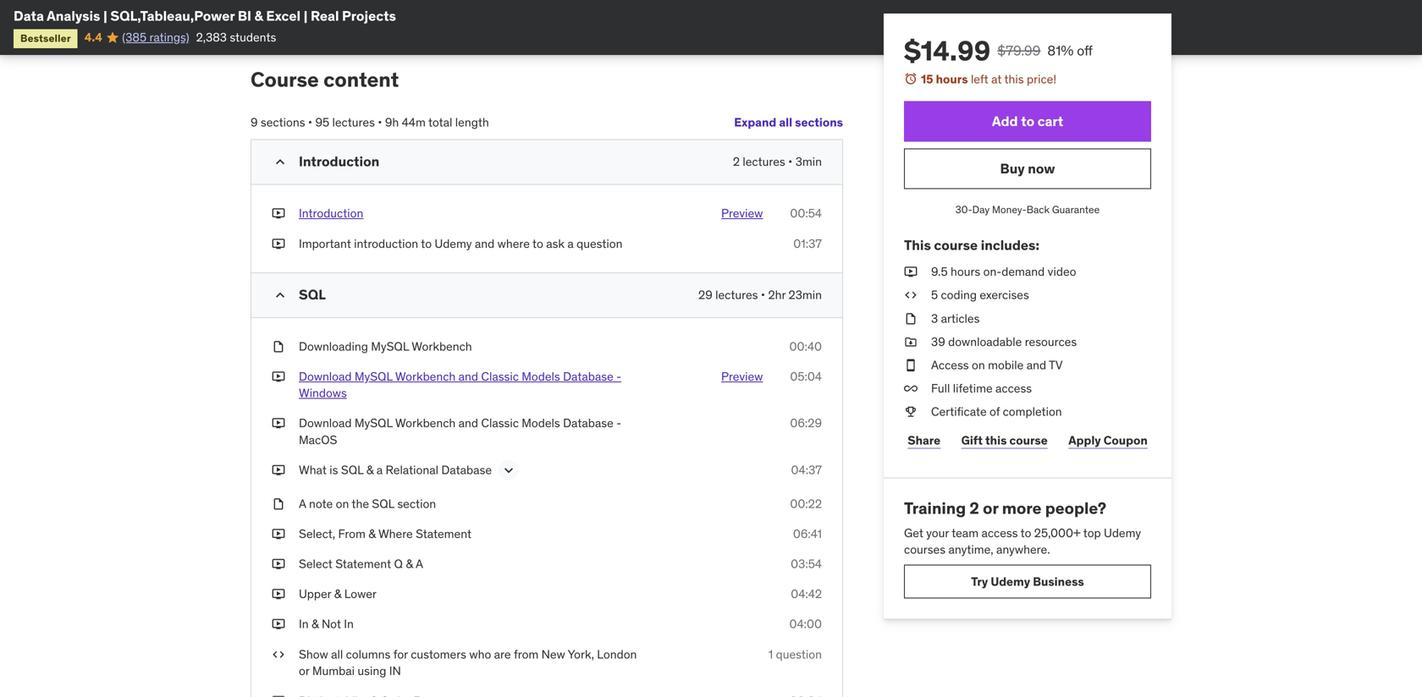 Task type: describe. For each thing, give the bounding box(es) containing it.
in
[[389, 664, 401, 679]]

back
[[1027, 203, 1050, 216]]

full lifetime access
[[931, 381, 1032, 396]]

columns
[[346, 647, 391, 662]]

mysql for windows
[[355, 369, 393, 384]]

are
[[494, 647, 511, 662]]

total
[[428, 115, 452, 130]]

workbench for macos
[[395, 416, 456, 431]]

25,000+
[[1035, 526, 1081, 541]]

all for sections
[[779, 115, 793, 130]]

& up a note on the sql section
[[366, 463, 374, 478]]

bi
[[238, 7, 251, 25]]

0 horizontal spatial a
[[377, 463, 383, 478]]

try udemy business link
[[904, 565, 1152, 599]]

00:40
[[790, 339, 822, 354]]

using
[[358, 664, 386, 679]]

course
[[251, 67, 319, 92]]

macos
[[299, 432, 337, 448]]

1 introduction from the top
[[299, 153, 380, 170]]

share button
[[904, 424, 944, 458]]

downloadable
[[948, 334, 1022, 350]]

database for download mysql workbench and classic models database - windows
[[563, 369, 614, 384]]

models for download mysql workbench and classic models database - macos
[[522, 416, 560, 431]]

2 | from the left
[[304, 7, 308, 25]]

london
[[597, 647, 637, 662]]

05:04
[[790, 369, 822, 384]]

(385
[[122, 30, 147, 45]]

2 sections from the left
[[261, 115, 305, 130]]

download mysql workbench and classic models database - macos
[[299, 416, 622, 448]]

• for 29 lectures • 2hr 23min
[[761, 287, 765, 303]]

full
[[931, 381, 950, 396]]

alarm image
[[904, 72, 918, 86]]

select, from & where statement
[[299, 527, 472, 542]]

xsmall image left access
[[904, 357, 918, 374]]

completion
[[1003, 404, 1062, 420]]

and left 'where'
[[475, 236, 495, 251]]

0 vertical spatial udemy
[[435, 236, 472, 251]]

0 vertical spatial a
[[568, 236, 574, 251]]

length
[[455, 115, 489, 130]]

9.5 hours on-demand video
[[931, 264, 1077, 279]]

of
[[990, 404, 1000, 420]]

to left ask
[[533, 236, 543, 251]]

classic for download mysql workbench and classic models database - windows
[[481, 369, 519, 384]]

lower
[[344, 587, 377, 602]]

9
[[251, 115, 258, 130]]

mobile
[[988, 358, 1024, 373]]

new
[[542, 647, 565, 662]]

or inside training 2 or more people? get your team access to 25,000+ top udemy courses anytime, anywhere.
[[983, 498, 999, 519]]

04:00
[[790, 617, 822, 632]]

upper & lower
[[299, 587, 377, 602]]

add to cart button
[[904, 101, 1152, 142]]

3 articles
[[931, 311, 980, 326]]

& left 'not' on the left bottom of page
[[312, 617, 319, 632]]

xsmall image left 'what'
[[272, 462, 285, 479]]

1 | from the left
[[103, 7, 107, 25]]

15
[[921, 72, 934, 87]]

from
[[514, 647, 539, 662]]

- for download mysql workbench and classic models database - macos
[[617, 416, 622, 431]]

buy now button
[[904, 149, 1152, 189]]

to inside training 2 or more people? get your team access to 25,000+ top udemy courses anytime, anywhere.
[[1021, 526, 1032, 541]]

access inside training 2 or more people? get your team access to 25,000+ top udemy courses anytime, anywhere.
[[982, 526, 1018, 541]]

on-
[[984, 264, 1002, 279]]

downloading mysql workbench
[[299, 339, 472, 354]]

get
[[904, 526, 924, 541]]

courses
[[904, 542, 946, 558]]

day
[[973, 203, 990, 216]]

0 vertical spatial mysql
[[371, 339, 409, 354]]

the
[[352, 496, 369, 512]]

apply
[[1069, 433, 1101, 448]]

xsmall image left note
[[272, 496, 285, 513]]

demand
[[1002, 264, 1045, 279]]

& right from
[[369, 527, 376, 542]]

download mysql workbench and classic models database - windows
[[299, 369, 622, 401]]

& left lower
[[334, 587, 342, 602]]

now
[[1028, 160, 1055, 177]]

money-
[[992, 203, 1027, 216]]

where
[[498, 236, 530, 251]]

lifetime
[[953, 381, 993, 396]]

hours for 9.5
[[951, 264, 981, 279]]

at
[[992, 72, 1002, 87]]

& right q
[[406, 557, 413, 572]]

39
[[931, 334, 946, 350]]

guarantee
[[1052, 203, 1100, 216]]

• for 2 lectures • 3min
[[788, 154, 793, 170]]

03:54
[[791, 557, 822, 572]]

xsmall image down small icon
[[272, 205, 285, 222]]

- for download mysql workbench and classic models database - windows
[[617, 369, 622, 384]]

apply coupon button
[[1065, 424, 1152, 458]]

0 horizontal spatial 2
[[733, 154, 740, 170]]

show all columns for customers who are from new york, london or mumbai using in
[[299, 647, 637, 679]]

try udemy business
[[971, 574, 1084, 590]]

team
[[952, 526, 979, 541]]

04:42
[[791, 587, 822, 602]]

sql,tableau,power
[[110, 7, 235, 25]]

coding
[[941, 288, 977, 303]]

$14.99
[[904, 34, 991, 68]]

introduction
[[354, 236, 418, 251]]

apply coupon
[[1069, 433, 1148, 448]]

$14.99 $79.99 81% off
[[904, 34, 1093, 68]]

workbench for windows
[[395, 369, 456, 384]]

1 vertical spatial course
[[1010, 433, 1048, 448]]

training
[[904, 498, 966, 519]]

lectures for introduction
[[743, 154, 786, 170]]

introduction button
[[299, 205, 364, 222]]

and for access on mobile and tv
[[1027, 358, 1047, 373]]

analysis
[[47, 7, 100, 25]]

0 vertical spatial this
[[1005, 72, 1024, 87]]

where
[[378, 527, 413, 542]]

1 question
[[769, 647, 822, 662]]

includes:
[[981, 237, 1040, 254]]

important introduction to udemy and where to ask a question
[[299, 236, 623, 251]]

gift this course link
[[958, 424, 1052, 458]]

0 vertical spatial lectures
[[332, 115, 375, 130]]

a note on the sql section
[[299, 496, 436, 512]]

ratings)
[[149, 30, 189, 45]]

what
[[299, 463, 327, 478]]

classic for download mysql workbench and classic models database - macos
[[481, 416, 519, 431]]

1 preview from the top
[[721, 206, 763, 221]]

and for download mysql workbench and classic models database - windows
[[459, 369, 478, 384]]

anytime,
[[949, 542, 994, 558]]

udemy inside training 2 or more people? get your team access to 25,000+ top udemy courses anytime, anywhere.
[[1104, 526, 1141, 541]]



Task type: locate. For each thing, give the bounding box(es) containing it.
try
[[971, 574, 988, 590]]

1 vertical spatial sql
[[341, 463, 364, 478]]

small image
[[272, 154, 289, 171]]

0 vertical spatial download
[[299, 369, 352, 384]]

sections
[[795, 115, 843, 130], [261, 115, 305, 130]]

1 horizontal spatial sections
[[795, 115, 843, 130]]

to inside 'button'
[[1021, 113, 1035, 130]]

2 in from the left
[[344, 617, 354, 632]]

to up anywhere.
[[1021, 526, 1032, 541]]

1 vertical spatial 2
[[970, 498, 980, 519]]

or left more
[[983, 498, 999, 519]]

1 in from the left
[[299, 617, 309, 632]]

& right bi
[[254, 7, 263, 25]]

download for windows
[[299, 369, 352, 384]]

database inside download mysql workbench and classic models database - macos
[[563, 416, 614, 431]]

4.4
[[84, 30, 102, 45]]

udemy right top
[[1104, 526, 1141, 541]]

1 vertical spatial database
[[563, 416, 614, 431]]

download for macos
[[299, 416, 352, 431]]

udemy left 'where'
[[435, 236, 472, 251]]

| left real
[[304, 7, 308, 25]]

workbench inside download mysql workbench and classic models database - macos
[[395, 416, 456, 431]]

and inside download mysql workbench and classic models database - macos
[[459, 416, 478, 431]]

0 vertical spatial a
[[299, 496, 306, 512]]

0 horizontal spatial sql
[[299, 286, 326, 303]]

introduction up important
[[299, 206, 364, 221]]

• left "2hr"
[[761, 287, 765, 303]]

ask
[[546, 236, 565, 251]]

xsmall image left the in & not in
[[272, 617, 285, 633]]

2 preview from the top
[[721, 369, 763, 384]]

0 horizontal spatial statement
[[335, 557, 391, 572]]

in right 'not' on the left bottom of page
[[344, 617, 354, 632]]

price!
[[1027, 72, 1057, 87]]

3
[[931, 311, 938, 326]]

a right ask
[[568, 236, 574, 251]]

lectures right 29
[[716, 287, 758, 303]]

sql right small image
[[299, 286, 326, 303]]

1 vertical spatial a
[[377, 463, 383, 478]]

udemy right try
[[991, 574, 1031, 590]]

is
[[330, 463, 338, 478]]

a left note
[[299, 496, 306, 512]]

2 introduction from the top
[[299, 206, 364, 221]]

this inside gift this course link
[[986, 433, 1007, 448]]

0 vertical spatial hours
[[936, 72, 968, 87]]

1 horizontal spatial sql
[[341, 463, 364, 478]]

access on mobile and tv
[[931, 358, 1063, 373]]

1 horizontal spatial a
[[568, 236, 574, 251]]

00:22
[[790, 496, 822, 512]]

show lecture description image
[[500, 462, 517, 479]]

1 vertical spatial preview
[[721, 369, 763, 384]]

download inside download mysql workbench and classic models database - macos
[[299, 416, 352, 431]]

2 inside training 2 or more people? get your team access to 25,000+ top udemy courses anytime, anywhere.
[[970, 498, 980, 519]]

mysql up what is sql & a relational database
[[355, 416, 393, 431]]

mumbai
[[312, 664, 355, 679]]

1 horizontal spatial question
[[776, 647, 822, 662]]

1 horizontal spatial or
[[983, 498, 999, 519]]

0 horizontal spatial udemy
[[435, 236, 472, 251]]

access down mobile
[[996, 381, 1032, 396]]

sections right 9
[[261, 115, 305, 130]]

and down download mysql workbench and classic models database - windows "button"
[[459, 416, 478, 431]]

models
[[522, 369, 560, 384], [522, 416, 560, 431]]

course up 9.5
[[934, 237, 978, 254]]

or inside show all columns for customers who are from new york, london or mumbai using in
[[299, 664, 309, 679]]

relational
[[386, 463, 439, 478]]

0 vertical spatial 2
[[733, 154, 740, 170]]

classic inside download mysql workbench and classic models database - macos
[[481, 416, 519, 431]]

workbench inside download mysql workbench and classic models database - windows
[[395, 369, 456, 384]]

1 vertical spatial all
[[331, 647, 343, 662]]

windows
[[299, 386, 347, 401]]

people?
[[1045, 498, 1107, 519]]

this
[[1005, 72, 1024, 87], [986, 433, 1007, 448]]

• left 3min at the top right of page
[[788, 154, 793, 170]]

database
[[563, 369, 614, 384], [563, 416, 614, 431], [441, 463, 492, 478]]

on left the
[[336, 496, 349, 512]]

data analysis | sql,tableau,power bi & excel | real projects
[[14, 7, 396, 25]]

2 download from the top
[[299, 416, 352, 431]]

39 downloadable resources
[[931, 334, 1077, 350]]

what is sql & a relational database
[[299, 463, 492, 478]]

0 vertical spatial -
[[617, 369, 622, 384]]

01:37
[[794, 236, 822, 251]]

certificate
[[931, 404, 987, 420]]

lectures right 95
[[332, 115, 375, 130]]

0 horizontal spatial all
[[331, 647, 343, 662]]

models inside download mysql workbench and classic models database - windows
[[522, 369, 560, 384]]

1 horizontal spatial all
[[779, 115, 793, 130]]

all inside show all columns for customers who are from new york, london or mumbai using in
[[331, 647, 343, 662]]

2 vertical spatial workbench
[[395, 416, 456, 431]]

0 vertical spatial all
[[779, 115, 793, 130]]

(385 ratings)
[[122, 30, 189, 45]]

1 horizontal spatial course
[[1010, 433, 1048, 448]]

mysql for macos
[[355, 416, 393, 431]]

1 vertical spatial this
[[986, 433, 1007, 448]]

2 up the team on the bottom right
[[970, 498, 980, 519]]

0 vertical spatial workbench
[[412, 339, 472, 354]]

gift
[[962, 433, 983, 448]]

xsmall image
[[272, 205, 285, 222], [904, 264, 918, 280], [904, 357, 918, 374], [272, 462, 285, 479], [272, 496, 285, 513], [272, 526, 285, 543], [272, 617, 285, 633], [272, 647, 285, 663]]

0 vertical spatial access
[[996, 381, 1032, 396]]

select,
[[299, 527, 335, 542]]

projects
[[342, 7, 396, 25]]

exercises
[[980, 288, 1029, 303]]

2 horizontal spatial udemy
[[1104, 526, 1141, 541]]

top
[[1084, 526, 1101, 541]]

1 models from the top
[[522, 369, 560, 384]]

1 vertical spatial udemy
[[1104, 526, 1141, 541]]

question right 1
[[776, 647, 822, 662]]

2 vertical spatial mysql
[[355, 416, 393, 431]]

classic inside download mysql workbench and classic models database - windows
[[481, 369, 519, 384]]

2 - from the top
[[617, 416, 622, 431]]

content
[[324, 67, 399, 92]]

1 horizontal spatial udemy
[[991, 574, 1031, 590]]

question right ask
[[577, 236, 623, 251]]

add to cart
[[992, 113, 1064, 130]]

1 - from the top
[[617, 369, 622, 384]]

sql right the
[[372, 496, 395, 512]]

udemy inside 'link'
[[991, 574, 1031, 590]]

download mysql workbench and classic models database - windows button
[[299, 369, 638, 402]]

1 horizontal spatial 2
[[970, 498, 980, 519]]

all up mumbai
[[331, 647, 343, 662]]

and left tv
[[1027, 358, 1047, 373]]

1 vertical spatial lectures
[[743, 154, 786, 170]]

1 horizontal spatial statement
[[416, 527, 472, 542]]

1 vertical spatial models
[[522, 416, 560, 431]]

mysql inside download mysql workbench and classic models database - macos
[[355, 416, 393, 431]]

lectures for sql
[[716, 287, 758, 303]]

data
[[14, 7, 44, 25]]

and inside download mysql workbench and classic models database - windows
[[459, 369, 478, 384]]

database for download mysql workbench and classic models database - macos
[[563, 416, 614, 431]]

or down show
[[299, 664, 309, 679]]

preview left 05:04
[[721, 369, 763, 384]]

0 vertical spatial or
[[983, 498, 999, 519]]

course down completion
[[1010, 433, 1048, 448]]

1 vertical spatial classic
[[481, 416, 519, 431]]

• left 95
[[308, 115, 313, 130]]

expand all sections
[[734, 115, 843, 130]]

download up windows
[[299, 369, 352, 384]]

0 vertical spatial preview
[[721, 206, 763, 221]]

9.5
[[931, 264, 948, 279]]

0 vertical spatial sql
[[299, 286, 326, 303]]

0 horizontal spatial on
[[336, 496, 349, 512]]

classic up download mysql workbench and classic models database - macos
[[481, 369, 519, 384]]

workbench up download mysql workbench and classic models database - windows on the left of the page
[[412, 339, 472, 354]]

show
[[299, 647, 328, 662]]

00:54
[[790, 206, 822, 221]]

1 vertical spatial mysql
[[355, 369, 393, 384]]

xsmall image left show
[[272, 647, 285, 663]]

access
[[931, 358, 969, 373]]

this right gift
[[986, 433, 1007, 448]]

all for columns
[[331, 647, 343, 662]]

database inside download mysql workbench and classic models database - windows
[[563, 369, 614, 384]]

xsmall image
[[272, 236, 285, 252], [904, 287, 918, 304], [904, 311, 918, 327], [904, 334, 918, 351], [272, 339, 285, 355], [272, 369, 285, 385], [904, 381, 918, 397], [904, 404, 918, 421], [272, 415, 285, 432], [272, 556, 285, 573], [272, 586, 285, 603], [272, 693, 285, 698]]

mysql inside download mysql workbench and classic models database - windows
[[355, 369, 393, 384]]

2hr
[[768, 287, 786, 303]]

xsmall image down the this
[[904, 264, 918, 280]]

share
[[908, 433, 941, 448]]

0 horizontal spatial in
[[299, 617, 309, 632]]

0 horizontal spatial course
[[934, 237, 978, 254]]

certificate of completion
[[931, 404, 1062, 420]]

to right introduction
[[421, 236, 432, 251]]

more
[[1002, 498, 1042, 519]]

1 classic from the top
[[481, 369, 519, 384]]

mysql
[[371, 339, 409, 354], [355, 369, 393, 384], [355, 416, 393, 431]]

sql right 'is'
[[341, 463, 364, 478]]

tv
[[1049, 358, 1063, 373]]

0 horizontal spatial a
[[299, 496, 306, 512]]

| right the 'analysis'
[[103, 7, 107, 25]]

sections up 3min at the top right of page
[[795, 115, 843, 130]]

this
[[904, 237, 931, 254]]

0 vertical spatial models
[[522, 369, 560, 384]]

on up full lifetime access
[[972, 358, 985, 373]]

sections inside dropdown button
[[795, 115, 843, 130]]

2 down expand
[[733, 154, 740, 170]]

on
[[972, 358, 985, 373], [336, 496, 349, 512]]

lectures down expand
[[743, 154, 786, 170]]

0 vertical spatial database
[[563, 369, 614, 384]]

expand all sections button
[[734, 106, 843, 139]]

download up macos
[[299, 416, 352, 431]]

download inside download mysql workbench and classic models database - windows
[[299, 369, 352, 384]]

and up download mysql workbench and classic models database - macos
[[459, 369, 478, 384]]

all inside dropdown button
[[779, 115, 793, 130]]

2 vertical spatial sql
[[372, 496, 395, 512]]

small image
[[272, 287, 289, 304]]

workbench up relational at the left bottom of the page
[[395, 416, 456, 431]]

models inside download mysql workbench and classic models database - macos
[[522, 416, 560, 431]]

1 horizontal spatial on
[[972, 358, 985, 373]]

a left relational at the left bottom of the page
[[377, 463, 383, 478]]

1 vertical spatial download
[[299, 416, 352, 431]]

1 vertical spatial or
[[299, 664, 309, 679]]

1 vertical spatial on
[[336, 496, 349, 512]]

• left the 9h 44m in the top of the page
[[378, 115, 382, 130]]

all
[[779, 115, 793, 130], [331, 647, 343, 662]]

2 classic from the top
[[481, 416, 519, 431]]

2 vertical spatial udemy
[[991, 574, 1031, 590]]

0 vertical spatial question
[[577, 236, 623, 251]]

1 download from the top
[[299, 369, 352, 384]]

29
[[699, 287, 713, 303]]

to left cart
[[1021, 113, 1035, 130]]

downloading
[[299, 339, 368, 354]]

in & not in
[[299, 617, 354, 632]]

1 vertical spatial statement
[[335, 557, 391, 572]]

hours for 15
[[936, 72, 968, 87]]

preview down 2 lectures • 3min
[[721, 206, 763, 221]]

a right q
[[416, 557, 423, 572]]

- inside download mysql workbench and classic models database - macos
[[617, 416, 622, 431]]

hours up coding
[[951, 264, 981, 279]]

2 horizontal spatial sql
[[372, 496, 395, 512]]

0 vertical spatial classic
[[481, 369, 519, 384]]

q
[[394, 557, 403, 572]]

statement down the section
[[416, 527, 472, 542]]

buy
[[1000, 160, 1025, 177]]

preview
[[721, 206, 763, 221], [721, 369, 763, 384]]

course content
[[251, 67, 399, 92]]

1 horizontal spatial in
[[344, 617, 354, 632]]

download
[[299, 369, 352, 384], [299, 416, 352, 431]]

•
[[308, 115, 313, 130], [378, 115, 382, 130], [788, 154, 793, 170], [761, 287, 765, 303]]

in left 'not' on the left bottom of page
[[299, 617, 309, 632]]

- inside download mysql workbench and classic models database - windows
[[617, 369, 622, 384]]

2,383
[[196, 30, 227, 45]]

cart
[[1038, 113, 1064, 130]]

course
[[934, 237, 978, 254], [1010, 433, 1048, 448]]

0 horizontal spatial sections
[[261, 115, 305, 130]]

04:37
[[791, 463, 822, 478]]

-
[[617, 369, 622, 384], [617, 416, 622, 431]]

1 horizontal spatial |
[[304, 7, 308, 25]]

anywhere.
[[997, 542, 1050, 558]]

lectures
[[332, 115, 375, 130], [743, 154, 786, 170], [716, 287, 758, 303]]

2 vertical spatial lectures
[[716, 287, 758, 303]]

hours right 15
[[936, 72, 968, 87]]

1 sections from the left
[[795, 115, 843, 130]]

0 horizontal spatial or
[[299, 664, 309, 679]]

note
[[309, 496, 333, 512]]

classic up show lecture description image
[[481, 416, 519, 431]]

1 vertical spatial workbench
[[395, 369, 456, 384]]

workbench down downloading mysql workbench
[[395, 369, 456, 384]]

1 horizontal spatial a
[[416, 557, 423, 572]]

database for what is sql & a relational database
[[441, 463, 492, 478]]

this right at
[[1005, 72, 1024, 87]]

all right expand
[[779, 115, 793, 130]]

gift this course
[[962, 433, 1048, 448]]

a
[[299, 496, 306, 512], [416, 557, 423, 572]]

0 vertical spatial course
[[934, 237, 978, 254]]

introduction down 95
[[299, 153, 380, 170]]

customers
[[411, 647, 467, 662]]

important
[[299, 236, 351, 251]]

not
[[322, 617, 341, 632]]

06:29
[[790, 416, 822, 431]]

statement up lower
[[335, 557, 391, 572]]

0 vertical spatial statement
[[416, 527, 472, 542]]

0 vertical spatial introduction
[[299, 153, 380, 170]]

0 vertical spatial on
[[972, 358, 985, 373]]

upper
[[299, 587, 331, 602]]

question
[[577, 236, 623, 251], [776, 647, 822, 662]]

this course includes:
[[904, 237, 1040, 254]]

add
[[992, 113, 1018, 130]]

0 horizontal spatial question
[[577, 236, 623, 251]]

2 vertical spatial database
[[441, 463, 492, 478]]

0 horizontal spatial |
[[103, 7, 107, 25]]

access up anywhere.
[[982, 526, 1018, 541]]

1 vertical spatial a
[[416, 557, 423, 572]]

5 coding exercises
[[931, 288, 1029, 303]]

• for 9 sections • 95 lectures • 9h 44m total length
[[308, 115, 313, 130]]

1 vertical spatial access
[[982, 526, 1018, 541]]

mysql down downloading mysql workbench
[[355, 369, 393, 384]]

mysql right the 'downloading'
[[371, 339, 409, 354]]

2 models from the top
[[522, 416, 560, 431]]

1 vertical spatial -
[[617, 416, 622, 431]]

xsmall image left select,
[[272, 526, 285, 543]]

1 vertical spatial question
[[776, 647, 822, 662]]

1 vertical spatial hours
[[951, 264, 981, 279]]

coupon
[[1104, 433, 1148, 448]]

models for download mysql workbench and classic models database - windows
[[522, 369, 560, 384]]

and for download mysql workbench and classic models database - macos
[[459, 416, 478, 431]]

1 vertical spatial introduction
[[299, 206, 364, 221]]



Task type: vqa. For each thing, say whether or not it's contained in the screenshot.
the left on
yes



